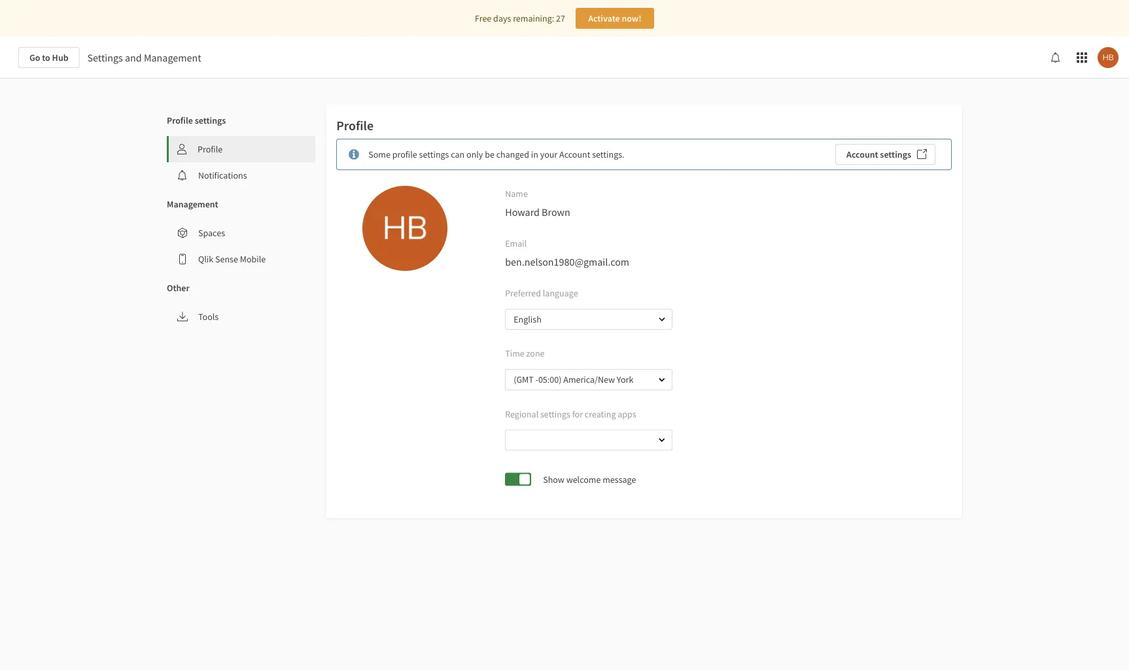 Task type: describe. For each thing, give the bounding box(es) containing it.
name
[[505, 188, 528, 200]]

now!
[[622, 12, 642, 24]]

changed
[[496, 149, 529, 160]]

remaining:
[[513, 12, 554, 24]]

language
[[543, 287, 578, 299]]

profile inside 'link'
[[198, 143, 223, 155]]

sense
[[215, 253, 238, 265]]

tools link
[[167, 304, 316, 330]]

settings
[[87, 51, 123, 64]]

only
[[467, 149, 483, 160]]

qlik sense mobile link
[[167, 246, 316, 272]]

creating
[[585, 408, 616, 420]]

howard brown image
[[1098, 47, 1119, 68]]

and
[[125, 51, 142, 64]]

2 horizontal spatial profile
[[336, 117, 374, 134]]

ben.nelson1980@gmail.com
[[505, 255, 629, 268]]

2 account from the left
[[847, 149, 878, 160]]

free
[[475, 12, 492, 24]]

be
[[485, 149, 495, 160]]

1 vertical spatial management
[[167, 198, 218, 210]]

zone
[[526, 348, 545, 359]]

open image
[[658, 376, 666, 384]]

show
[[543, 473, 565, 485]]

apps
[[618, 408, 636, 420]]

email
[[505, 238, 527, 249]]

qlik
[[198, 253, 213, 265]]

other
[[167, 282, 190, 294]]

hub
[[52, 52, 68, 63]]

activate
[[588, 12, 620, 24]]

27
[[556, 12, 565, 24]]

brown
[[542, 205, 570, 219]]

settings for account settings
[[880, 149, 911, 160]]

1 account from the left
[[559, 149, 590, 160]]

some
[[369, 149, 391, 160]]

howard brown image
[[363, 186, 448, 271]]

show welcome message
[[543, 473, 636, 485]]

go to hub
[[29, 52, 68, 63]]

profile link
[[169, 136, 316, 162]]

notifications
[[198, 169, 247, 181]]

settings.
[[592, 149, 625, 160]]

spaces
[[198, 227, 225, 239]]

activate now!
[[588, 12, 642, 24]]

name howard brown
[[505, 188, 570, 219]]

preferred language
[[505, 287, 578, 299]]

notifications link
[[167, 162, 316, 188]]



Task type: vqa. For each thing, say whether or not it's contained in the screenshot.
3rd '3 days ago' cell from the top of the page
no



Task type: locate. For each thing, give the bounding box(es) containing it.
profile settings
[[167, 115, 226, 126]]

profile
[[167, 115, 193, 126], [336, 117, 374, 134], [198, 143, 223, 155]]

management
[[144, 51, 201, 64], [167, 198, 218, 210]]

some profile settings can only be changed in your account settings.
[[369, 149, 625, 160]]

0 horizontal spatial account
[[559, 149, 590, 160]]

alert
[[336, 139, 952, 170]]

your
[[540, 149, 558, 160]]

account settings link
[[836, 144, 936, 165]]

tools
[[198, 311, 219, 323]]

email ben.nelson1980@gmail.com
[[505, 238, 629, 268]]

message
[[603, 473, 636, 485]]

0 vertical spatial open image
[[658, 315, 666, 323]]

regional
[[505, 408, 539, 420]]

None text field
[[507, 309, 647, 330], [507, 369, 647, 390], [507, 309, 647, 330], [507, 369, 647, 390]]

1 horizontal spatial account
[[847, 149, 878, 160]]

open image
[[658, 315, 666, 323], [658, 436, 666, 444]]

preferred
[[505, 287, 541, 299]]

activate now! link
[[576, 8, 654, 29]]

open image down open icon
[[658, 436, 666, 444]]

open image for preferred language
[[658, 315, 666, 323]]

management up spaces
[[167, 198, 218, 210]]

settings for profile settings
[[195, 115, 226, 126]]

settings and management
[[87, 51, 201, 64]]

welcome
[[566, 473, 601, 485]]

1 horizontal spatial profile
[[198, 143, 223, 155]]

settings
[[195, 115, 226, 126], [419, 149, 449, 160], [880, 149, 911, 160], [540, 408, 570, 420]]

mobile
[[240, 253, 266, 265]]

0 vertical spatial management
[[144, 51, 201, 64]]

profile
[[392, 149, 417, 160]]

howard
[[505, 205, 540, 219]]

None text field
[[507, 429, 647, 450]]

to
[[42, 52, 50, 63]]

1 open image from the top
[[658, 315, 666, 323]]

account
[[559, 149, 590, 160], [847, 149, 878, 160]]

go to hub link
[[18, 47, 80, 68]]

open image up open icon
[[658, 315, 666, 323]]

time
[[505, 348, 525, 359]]

open image for regional settings for creating apps
[[658, 436, 666, 444]]

1 vertical spatial open image
[[658, 436, 666, 444]]

days
[[493, 12, 511, 24]]

account settings
[[847, 149, 911, 160]]

management right and
[[144, 51, 201, 64]]

0 horizontal spatial profile
[[167, 115, 193, 126]]

settings for regional settings for creating apps
[[540, 408, 570, 420]]

spaces link
[[167, 220, 316, 246]]

free days remaining: 27
[[475, 12, 565, 24]]

regional settings for creating apps
[[505, 408, 636, 420]]

qlik sense mobile
[[198, 253, 266, 265]]

for
[[572, 408, 583, 420]]

can
[[451, 149, 465, 160]]

in
[[531, 149, 538, 160]]

time zone
[[505, 348, 545, 359]]

2 open image from the top
[[658, 436, 666, 444]]

alert containing some profile settings can only be changed in your account settings.
[[336, 139, 952, 170]]

go
[[29, 52, 40, 63]]



